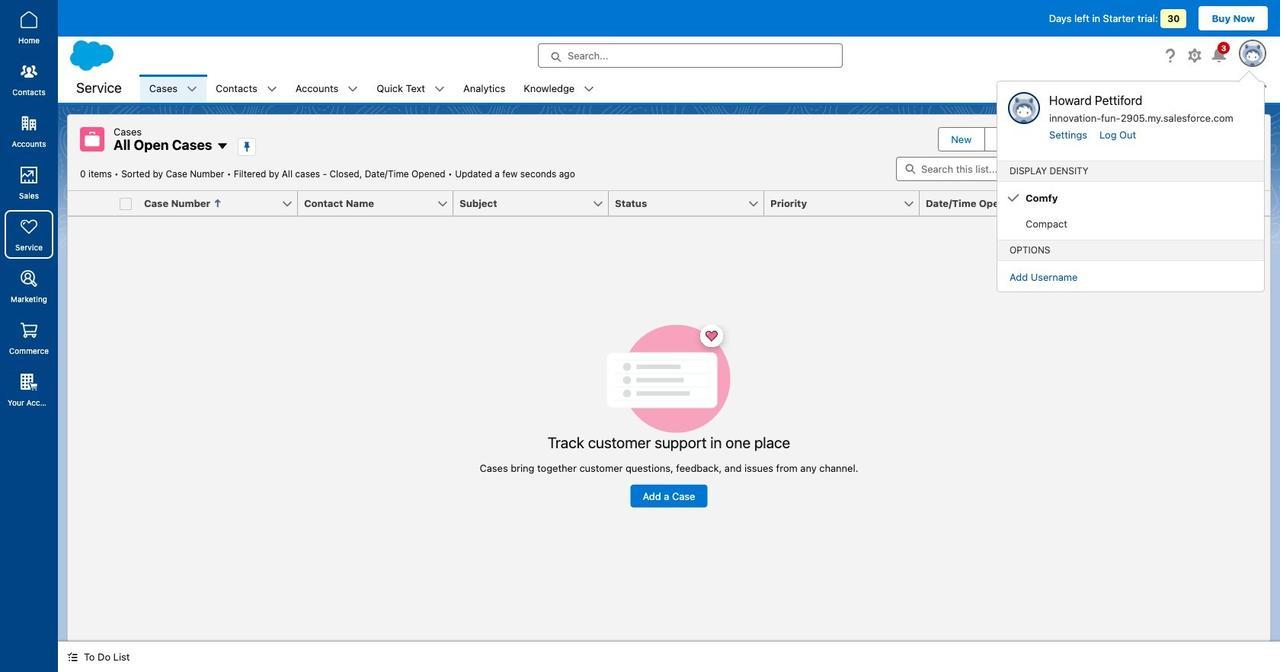 Task type: describe. For each thing, give the bounding box(es) containing it.
2 list item from the left
[[207, 75, 286, 103]]

3 list item from the left
[[286, 75, 368, 103]]

density options list
[[998, 185, 1264, 237]]

1 list item from the left
[[140, 75, 207, 103]]

text default image inside list item
[[584, 84, 595, 95]]

item number image
[[68, 191, 114, 216]]

0 horizontal spatial text default image
[[67, 653, 78, 663]]

priority element
[[764, 191, 929, 216]]

all open cases|cases|list view element
[[67, 114, 1271, 642]]

4 list item from the left
[[368, 75, 454, 103]]

list view controls image
[[1082, 157, 1116, 181]]

cell inside all open cases|cases|list view element
[[114, 191, 138, 216]]

date/time opened element
[[920, 191, 1075, 216]]

item number element
[[68, 191, 114, 216]]

subject element
[[453, 191, 618, 216]]

5 list item from the left
[[515, 75, 604, 103]]



Task type: locate. For each thing, give the bounding box(es) containing it.
1 horizontal spatial text default image
[[584, 84, 595, 95]]

list
[[140, 75, 1280, 103]]

contact name element
[[298, 191, 463, 216]]

Search All Open Cases list view. search field
[[896, 157, 1079, 181]]

all open cases status
[[80, 168, 455, 180]]

text default image
[[584, 84, 595, 95], [67, 653, 78, 663]]

list item
[[140, 75, 207, 103], [207, 75, 286, 103], [286, 75, 368, 103], [368, 75, 454, 103], [515, 75, 604, 103]]

action image
[[1231, 191, 1270, 216]]

text default image
[[187, 84, 197, 95], [267, 84, 277, 95], [348, 84, 358, 95], [434, 84, 445, 95], [217, 140, 229, 153]]

0 vertical spatial text default image
[[584, 84, 595, 95]]

case number element
[[138, 191, 307, 216]]

select list display image
[[1119, 157, 1152, 181]]

cell
[[114, 191, 138, 216]]

status
[[480, 325, 858, 508]]

1 vertical spatial text default image
[[67, 653, 78, 663]]

action element
[[1231, 191, 1270, 216]]

status element
[[609, 191, 774, 216]]



Task type: vqa. For each thing, say whether or not it's contained in the screenshot.
Phone element
no



